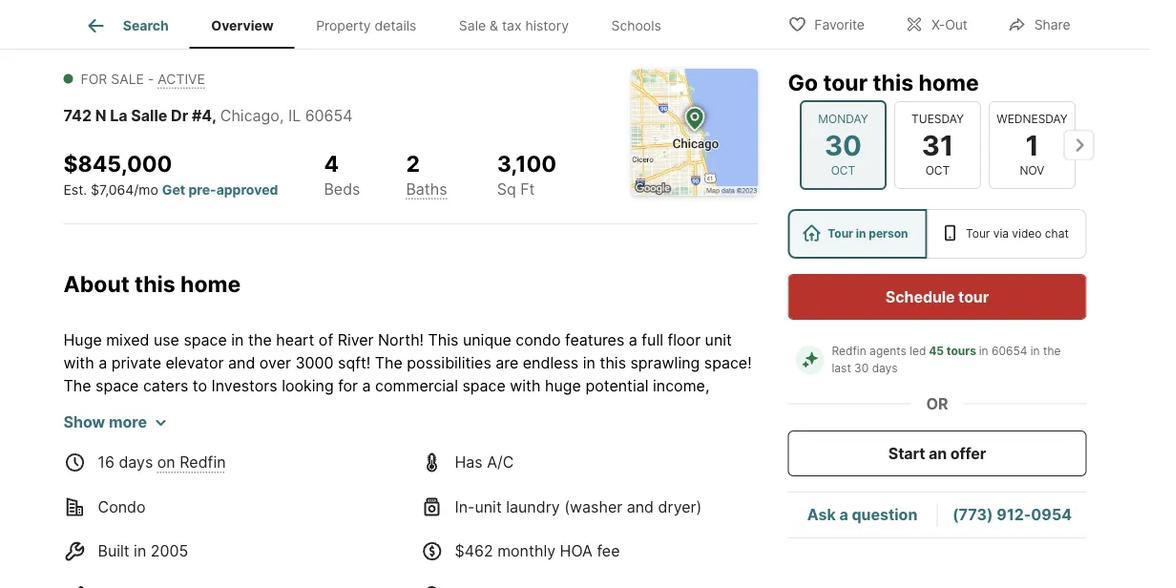Task type: describe. For each thing, give the bounding box(es) containing it.
list box containing tour in person
[[788, 209, 1087, 259]]

16
[[98, 453, 115, 472]]

1 vertical spatial oak
[[263, 468, 289, 487]]

and up investors
[[228, 354, 255, 372]]

45
[[930, 344, 945, 358]]

start an offer button
[[788, 431, 1087, 477]]

their
[[446, 400, 479, 418]]

endless
[[523, 354, 579, 372]]

to up short
[[721, 514, 736, 533]]

x-out button
[[889, 4, 985, 43]]

the down north!
[[375, 354, 403, 372]]

your
[[206, 537, 237, 556]]

the up storage
[[64, 422, 91, 441]]

bathroom.
[[329, 491, 403, 510]]

a down endless
[[558, 400, 567, 418]]

space up businesses
[[96, 377, 139, 395]]

in inside in the last 30 days
[[1031, 344, 1041, 358]]

2005
[[151, 542, 188, 560]]

in-unit laundry (washer and dryer)
[[455, 497, 702, 516]]

an inside start an offer button
[[929, 444, 948, 463]]

on
[[157, 453, 175, 472]]

0 vertical spatial huge
[[545, 377, 582, 395]]

pre-
[[189, 181, 216, 197]]

person
[[869, 227, 909, 241]]

sale
[[111, 71, 144, 87]]

show more button
[[64, 411, 166, 434]]

1 vertical spatial floor
[[382, 514, 415, 533]]

any
[[471, 537, 497, 556]]

more
[[109, 413, 147, 431]]

1 horizontal spatial oak
[[497, 422, 523, 441]]

tab list containing search
[[64, 0, 698, 49]]

full down offices,
[[223, 445, 245, 464]]

2 horizontal spatial condo
[[516, 331, 561, 349]]

0 horizontal spatial as
[[179, 514, 196, 533]]

1 great from the left
[[213, 514, 251, 533]]

0 vertical spatial make
[[403, 400, 442, 418]]

with down the are
[[510, 377, 541, 395]]

street view
[[122, 3, 197, 19]]

unique
[[463, 331, 512, 349]]

features,
[[127, 422, 191, 441]]

tour for go
[[824, 69, 868, 96]]

space!
[[705, 354, 752, 372]]

0 vertical spatial looking
[[282, 377, 334, 395]]

tour for tour via video chat
[[967, 227, 991, 241]]

1 horizontal spatial bath
[[685, 445, 718, 464]]

short
[[716, 537, 754, 556]]

map entry image
[[632, 69, 759, 196]]

a right be
[[578, 514, 587, 533]]

sale
[[459, 17, 486, 34]]

0 vertical spatial residential
[[612, 400, 686, 418]]

schedule tour
[[886, 288, 990, 306]]

16 days on redfin
[[98, 453, 226, 472]]

2 baths
[[406, 150, 448, 198]]

&
[[490, 17, 499, 34]]

and up 800sqft
[[179, 445, 206, 464]]

private
[[112, 354, 161, 372]]

sq
[[497, 180, 516, 198]]

granite
[[411, 468, 462, 487]]

to up common
[[384, 400, 399, 418]]

a up be
[[550, 491, 559, 510]]

mixed
[[106, 331, 149, 349]]

life,
[[349, 560, 375, 579]]

the inside huge mixed use space in the heart of river north! this unique condo features a full floor unit with a private elevator and over 3000 sqft! the possibilities are endless in this sprawling space! the space caters to investors looking for a commercial space with huge potential income, businesses looking for office space/a space to make their own or as a huge residential space. the unit features, 3 offices, large open common space with oak hardwood floors, 2 large storage closets and a full kitchenette. additionally there is a separate full 1 bedroom 1 bath condo approx 800sqft with oak hardwood floor, granite countertop, stainless steel appliances, large walk-in closet with an on-suite bathroom. if you're looking for a residential space this unit can easily work as a great 4 bed, 2 bath full floor condo as is or can be a great opportunity to renovate and make your own. the location is perfect for any option nestled in river north, short walk to old town, lake michigan, night life, restaurants, public transportation and more! come see this amazing space before it's gone!!
[[248, 331, 272, 349]]

0954
[[1032, 506, 1073, 524]]

space/a
[[275, 400, 333, 418]]

for down sqft!
[[338, 377, 358, 395]]

monday 30 oct
[[818, 112, 868, 178]]

own.
[[242, 537, 276, 556]]

1 horizontal spatial floor
[[668, 331, 701, 349]]

$845,000
[[64, 150, 172, 177]]

dr
[[171, 106, 188, 125]]

location
[[312, 537, 370, 556]]

bed,
[[269, 514, 301, 533]]

a right ask
[[840, 506, 849, 524]]

schedule
[[886, 288, 956, 306]]

hoa
[[560, 542, 593, 560]]

floor,
[[370, 468, 407, 487]]

space up opportunity
[[642, 491, 685, 510]]

oct for 30
[[831, 164, 856, 178]]

condo
[[98, 497, 146, 516]]

easily
[[94, 514, 135, 533]]

1 horizontal spatial 60654
[[992, 344, 1028, 358]]

space up own
[[463, 377, 506, 395]]

tour in person option
[[788, 209, 928, 259]]

(washer
[[565, 497, 623, 516]]

1 horizontal spatial as
[[469, 514, 486, 533]]

amazing
[[124, 583, 185, 588]]

own
[[484, 400, 514, 418]]

0 horizontal spatial is
[[374, 537, 386, 556]]

are
[[496, 354, 519, 372]]

0 vertical spatial is
[[470, 445, 482, 464]]

built in 2005
[[98, 542, 188, 560]]

ask a question link
[[808, 506, 918, 524]]

on redfin link
[[157, 453, 226, 472]]

space down the lake
[[189, 583, 233, 588]]

bedroom
[[604, 445, 669, 464]]

active
[[158, 71, 205, 87]]

2 horizontal spatial as
[[537, 400, 554, 418]]

dryer)
[[659, 497, 702, 516]]

1 vertical spatial condo
[[64, 468, 109, 487]]

with down 800sqft
[[208, 491, 239, 510]]

4 inside 4 beds
[[324, 150, 339, 177]]

the up businesses
[[64, 377, 91, 395]]

30 inside monday 30 oct
[[825, 128, 862, 162]]

a up 800sqft
[[210, 445, 219, 464]]

0 vertical spatial river
[[338, 331, 374, 349]]

property
[[316, 17, 371, 34]]

0 horizontal spatial days
[[119, 453, 153, 472]]

and down the steel
[[627, 497, 654, 516]]

additionally
[[339, 445, 424, 464]]

full up 'sprawling'
[[642, 331, 664, 349]]

2 great from the left
[[591, 514, 629, 533]]

4 beds
[[324, 150, 361, 198]]

separate
[[499, 445, 563, 464]]

overview tab
[[190, 3, 295, 49]]

2 horizontal spatial large
[[667, 422, 703, 441]]

space up there
[[414, 422, 457, 441]]

days inside in the last 30 days
[[873, 362, 898, 375]]

heart
[[276, 331, 315, 349]]

open
[[307, 422, 343, 441]]

closets
[[123, 445, 174, 464]]

a up the your
[[200, 514, 209, 533]]

1 vertical spatial redfin
[[180, 453, 226, 472]]

0 horizontal spatial 60654
[[305, 106, 353, 125]]

1 horizontal spatial large
[[267, 422, 303, 441]]

search link
[[85, 14, 169, 37]]

if
[[407, 491, 417, 510]]

$7,064
[[91, 181, 134, 197]]

street view button
[[79, 0, 213, 31]]

unit down businesses
[[96, 422, 123, 441]]

businesses
[[64, 400, 145, 418]]

stainless
[[554, 468, 618, 487]]

space up elevator
[[184, 331, 227, 349]]

2 inside the 2 baths
[[406, 150, 420, 177]]

tour for schedule
[[959, 288, 990, 306]]

sale & tax history tab
[[438, 3, 590, 49]]

24
[[991, 3, 1008, 19]]

1 vertical spatial make
[[162, 537, 201, 556]]

caters
[[143, 377, 188, 395]]

with down offices,
[[228, 468, 259, 487]]

show
[[64, 413, 105, 431]]

fee
[[597, 542, 620, 560]]

features
[[566, 331, 625, 349]]

full up stainless
[[567, 445, 589, 464]]

tour in person
[[828, 227, 909, 241]]

in-
[[455, 497, 475, 516]]

this up potential
[[600, 354, 627, 372]]

to left 'old'
[[101, 560, 115, 579]]

$845,000 est. $7,064 /mo get pre-approved
[[64, 150, 278, 197]]

the down "bed,"
[[280, 537, 308, 556]]

il
[[288, 106, 301, 125]]

next image
[[1065, 130, 1095, 160]]

see
[[64, 583, 89, 588]]

it's
[[288, 583, 309, 588]]

0 horizontal spatial home
[[181, 270, 241, 297]]

space up common
[[337, 400, 380, 418]]

to down elevator
[[193, 377, 207, 395]]

1 vertical spatial residential
[[563, 491, 638, 510]]

active link
[[158, 71, 205, 87]]



Task type: locate. For each thing, give the bounding box(es) containing it.
offer
[[951, 444, 987, 463]]

2 742 n la salle dr #4, chicago, il 60654 image from the left
[[579, 0, 830, 46]]

closet
[[160, 491, 204, 510]]

condo down you're
[[420, 514, 465, 533]]

tour right the schedule
[[959, 288, 990, 306]]

as up the any
[[469, 514, 486, 533]]

the
[[375, 354, 403, 372], [64, 377, 91, 395], [64, 422, 91, 441], [280, 537, 308, 556]]

0 horizontal spatial 2
[[306, 514, 315, 533]]

property details tab
[[295, 3, 438, 49]]

ft
[[521, 180, 535, 198]]

0 vertical spatial 2
[[406, 150, 420, 177]]

via
[[994, 227, 1010, 241]]

1 horizontal spatial hardwood
[[527, 422, 600, 441]]

1 horizontal spatial 1
[[673, 445, 680, 464]]

30 inside in the last 30 days
[[855, 362, 869, 375]]

0 horizontal spatial make
[[162, 537, 201, 556]]

tour inside schedule tour button
[[959, 288, 990, 306]]

or up 'option'
[[506, 514, 521, 533]]

1 vertical spatial river
[[626, 537, 662, 556]]

get pre-approved link
[[162, 181, 278, 197]]

0 horizontal spatial large
[[64, 491, 99, 510]]

, right the dr
[[212, 106, 217, 125]]

large down space.
[[667, 422, 703, 441]]

(773) 912-0954
[[953, 506, 1073, 524]]

1 vertical spatial an
[[243, 491, 261, 510]]

0 vertical spatial oak
[[497, 422, 523, 441]]

an
[[929, 444, 948, 463], [243, 491, 261, 510]]

floor down "if"
[[382, 514, 415, 533]]

with down "their"
[[462, 422, 492, 441]]

tour for tour in person
[[828, 227, 854, 241]]

appliances,
[[661, 468, 743, 487]]

for
[[81, 71, 107, 87]]

share button
[[992, 4, 1087, 43]]

an inside huge mixed use space in the heart of river north! this unique condo features a full floor unit with a private elevator and over 3000 sqft! the possibilities are endless in this sprawling space! the space caters to investors looking for a commercial space with huge potential income, businesses looking for office space/a space to make their own or as a huge residential space. the unit features, 3 offices, large open common space with oak hardwood floors, 2 large storage closets and a full kitchenette. additionally there is a separate full 1 bedroom 1 bath condo approx 800sqft with oak hardwood floor, granite countertop, stainless steel appliances, large walk-in closet with an on-suite bathroom. if you're looking for a residential space this unit can easily work as a great 4 bed, 2 bath full floor condo as is or can be a great opportunity to renovate and make your own. the location is perfect for any option nestled in river north, short walk to old town, lake michigan, night life, restaurants, public transportation and more! come see this amazing space before it's gone!!
[[243, 491, 261, 510]]

schedule tour button
[[788, 274, 1087, 320]]

show more
[[64, 413, 147, 431]]

(773)
[[953, 506, 994, 524]]

and down "work"
[[131, 537, 158, 556]]

approx
[[113, 468, 163, 487]]

looking
[[282, 377, 334, 395], [149, 400, 201, 418], [470, 491, 522, 510]]

(773) 912-0954 link
[[953, 506, 1073, 524]]

and right fee
[[624, 560, 652, 579]]

None button
[[800, 100, 887, 190], [895, 101, 981, 189], [989, 101, 1076, 189], [800, 100, 887, 190], [895, 101, 981, 189], [989, 101, 1076, 189]]

condo up endless
[[516, 331, 561, 349]]

1 vertical spatial days
[[119, 453, 153, 472]]

has a/c
[[455, 453, 514, 472]]

1 horizontal spatial 742 n la salle dr #4, chicago, il 60654 image
[[579, 0, 830, 46]]

unit down countertop,
[[475, 497, 502, 516]]

schools tab
[[590, 3, 683, 49]]

2 vertical spatial looking
[[470, 491, 522, 510]]

tour inside option
[[828, 227, 854, 241]]

redfin agents led 45 tours in 60654
[[832, 344, 1028, 358]]

kitchenette.
[[249, 445, 335, 464]]

make up town,
[[162, 537, 201, 556]]

schools
[[612, 17, 662, 34]]

is up the any
[[490, 514, 502, 533]]

0 horizontal spatial hardwood
[[294, 468, 366, 487]]

1 vertical spatial hardwood
[[294, 468, 366, 487]]

0 horizontal spatial looking
[[149, 400, 201, 418]]

2 up baths
[[406, 150, 420, 177]]

for up offices,
[[205, 400, 225, 418]]

742
[[64, 106, 92, 125]]

public
[[470, 560, 513, 579]]

0 vertical spatial tour
[[824, 69, 868, 96]]

about
[[64, 270, 130, 297]]

to
[[193, 377, 207, 395], [384, 400, 399, 418], [721, 514, 736, 533], [101, 560, 115, 579]]

favorite button
[[772, 4, 882, 43]]

0 horizontal spatial 742 n la salle dr #4, chicago, il 60654 image
[[64, 0, 572, 46]]

0 vertical spatial 4
[[324, 150, 339, 177]]

2 oct from the left
[[926, 164, 950, 178]]

1 horizontal spatial river
[[626, 537, 662, 556]]

oct inside monday 30 oct
[[831, 164, 856, 178]]

0 vertical spatial floor
[[668, 331, 701, 349]]

a right has
[[486, 445, 495, 464]]

possibilities
[[407, 354, 492, 372]]

1 horizontal spatial an
[[929, 444, 948, 463]]

this down 'old'
[[94, 583, 120, 588]]

with
[[64, 354, 94, 372], [510, 377, 541, 395], [462, 422, 492, 441], [228, 468, 259, 487], [208, 491, 239, 510]]

transportation
[[517, 560, 620, 579]]

oct inside 'tuesday 31 oct'
[[926, 164, 950, 178]]

est.
[[64, 181, 87, 197]]

river up sqft!
[[338, 331, 374, 349]]

2 horizontal spatial 742 n la salle dr #4, chicago, il 60654 image
[[837, 0, 1087, 46]]

condo
[[516, 331, 561, 349], [64, 468, 109, 487], [420, 514, 465, 533]]

1 horizontal spatial can
[[525, 514, 551, 533]]

bath up appliances,
[[685, 445, 718, 464]]

x-out
[[932, 17, 968, 33]]

offices,
[[209, 422, 262, 441]]

0 horizontal spatial tour
[[828, 227, 854, 241]]

4
[[324, 150, 339, 177], [255, 514, 265, 533]]

suite
[[290, 491, 325, 510]]

1 horizontal spatial looking
[[282, 377, 334, 395]]

1 vertical spatial is
[[490, 514, 502, 533]]

0 horizontal spatial the
[[248, 331, 272, 349]]

nov
[[1020, 164, 1045, 178]]

30
[[825, 128, 862, 162], [855, 362, 869, 375]]

list box
[[788, 209, 1087, 259]]

days down 'agents'
[[873, 362, 898, 375]]

1 up nov
[[1026, 128, 1039, 162]]

home up elevator
[[181, 270, 241, 297]]

space.
[[691, 400, 738, 418]]

this down appliances,
[[690, 491, 716, 510]]

0 horizontal spatial ,
[[212, 106, 217, 125]]

share
[[1035, 17, 1071, 33]]

1 horizontal spatial the
[[1044, 344, 1062, 358]]

a down huge
[[99, 354, 107, 372]]

0 horizontal spatial oak
[[263, 468, 289, 487]]

as down the closet
[[179, 514, 196, 533]]

0 vertical spatial an
[[929, 444, 948, 463]]

full down the bathroom.
[[356, 514, 378, 533]]

about this home
[[64, 270, 241, 297]]

huge down endless
[[545, 377, 582, 395]]

in
[[857, 227, 867, 241], [231, 331, 244, 349], [980, 344, 989, 358], [1031, 344, 1041, 358], [583, 354, 596, 372], [143, 491, 156, 510], [609, 537, 621, 556], [134, 542, 146, 560]]

residential down stainless
[[563, 491, 638, 510]]

hardwood up suite
[[294, 468, 366, 487]]

1 horizontal spatial condo
[[420, 514, 465, 533]]

0 horizontal spatial oct
[[831, 164, 856, 178]]

monthly
[[498, 542, 556, 560]]

2 tour from the left
[[967, 227, 991, 241]]

start an offer
[[889, 444, 987, 463]]

0 vertical spatial days
[[873, 362, 898, 375]]

there
[[428, 445, 466, 464]]

income,
[[653, 377, 710, 395]]

1 inside wednesday 1 nov
[[1026, 128, 1039, 162]]

la
[[110, 106, 128, 125]]

lake
[[196, 560, 230, 579]]

an left on- on the left of the page
[[243, 491, 261, 510]]

1 horizontal spatial home
[[919, 69, 980, 96]]

option
[[501, 537, 547, 556]]

n
[[95, 106, 106, 125]]

laundry
[[506, 497, 560, 516]]

steel
[[622, 468, 657, 487]]

2 can from the left
[[525, 514, 551, 533]]

opportunity
[[633, 514, 717, 533]]

1 , from the left
[[212, 106, 217, 125]]

make down commercial
[[403, 400, 442, 418]]

or
[[927, 394, 949, 413]]

0 horizontal spatial condo
[[64, 468, 109, 487]]

tours
[[947, 344, 977, 358]]

1 vertical spatial home
[[181, 270, 241, 297]]

2 horizontal spatial 2
[[653, 422, 663, 441]]

1 horizontal spatial tour
[[959, 288, 990, 306]]

is left a/c at the left bottom of page
[[470, 445, 482, 464]]

0 vertical spatial 60654
[[305, 106, 353, 125]]

chicago
[[220, 106, 280, 125]]

go tour this home
[[788, 69, 980, 96]]

or
[[518, 400, 533, 418], [506, 514, 521, 533]]

2 horizontal spatial looking
[[470, 491, 522, 510]]

oct down monday
[[831, 164, 856, 178]]

home up tuesday
[[919, 69, 980, 96]]

north,
[[666, 537, 712, 556]]

a down sqft!
[[363, 377, 371, 395]]

for left the any
[[447, 537, 467, 556]]

oct down "31"
[[926, 164, 950, 178]]

1 horizontal spatial is
[[470, 445, 482, 464]]

tab list
[[64, 0, 698, 49]]

is up the life,
[[374, 537, 386, 556]]

0 horizontal spatial bath
[[319, 514, 352, 533]]

or right own
[[518, 400, 533, 418]]

the inside in the last 30 days
[[1044, 344, 1062, 358]]

0 horizontal spatial tour
[[824, 69, 868, 96]]

property details
[[316, 17, 417, 34]]

1 vertical spatial looking
[[149, 400, 201, 418]]

hardwood up separate on the left
[[527, 422, 600, 441]]

0 vertical spatial or
[[518, 400, 533, 418]]

get
[[162, 181, 186, 197]]

1 vertical spatial huge
[[571, 400, 607, 418]]

river
[[338, 331, 374, 349], [626, 537, 662, 556]]

1 oct from the left
[[831, 164, 856, 178]]

0 horizontal spatial an
[[243, 491, 261, 510]]

restaurants,
[[379, 560, 465, 579]]

0 vertical spatial condo
[[516, 331, 561, 349]]

1 horizontal spatial 4
[[324, 150, 339, 177]]

0 vertical spatial bath
[[685, 445, 718, 464]]

1 horizontal spatial make
[[403, 400, 442, 418]]

walk-
[[104, 491, 143, 510]]

0 horizontal spatial 4
[[255, 514, 265, 533]]

1 up stainless
[[593, 445, 600, 464]]

0 horizontal spatial can
[[64, 514, 90, 533]]

2 horizontal spatial 1
[[1026, 128, 1039, 162]]

1 vertical spatial 2
[[653, 422, 663, 441]]

1 horizontal spatial 2
[[406, 150, 420, 177]]

1 vertical spatial 30
[[855, 362, 869, 375]]

742 n la salle dr #4, chicago, il 60654 image
[[64, 0, 572, 46], [579, 0, 830, 46], [837, 0, 1087, 46]]

oak down own
[[497, 422, 523, 441]]

0 horizontal spatial redfin
[[180, 453, 226, 472]]

0 vertical spatial redfin
[[832, 344, 867, 358]]

unit up space!
[[705, 331, 732, 349]]

floor up 'sprawling'
[[668, 331, 701, 349]]

$462 monthly hoa fee
[[455, 542, 620, 560]]

go
[[788, 69, 819, 96]]

0 vertical spatial hardwood
[[527, 422, 600, 441]]

1 can from the left
[[64, 514, 90, 533]]

2 horizontal spatial is
[[490, 514, 502, 533]]

huge down potential
[[571, 400, 607, 418]]

looking down the caters
[[149, 400, 201, 418]]

days right 16
[[119, 453, 153, 472]]

3 742 n la salle dr #4, chicago, il 60654 image from the left
[[837, 0, 1087, 46]]

great up the your
[[213, 514, 251, 533]]

1 vertical spatial 4
[[255, 514, 265, 533]]

can up renovate
[[64, 514, 90, 533]]

bath
[[685, 445, 718, 464], [319, 514, 352, 533]]

1 horizontal spatial great
[[591, 514, 629, 533]]

2 vertical spatial condo
[[420, 514, 465, 533]]

condo down storage
[[64, 468, 109, 487]]

search
[[123, 17, 169, 34]]

0 horizontal spatial great
[[213, 514, 251, 533]]

tour left person in the top of the page
[[828, 227, 854, 241]]

1 vertical spatial bath
[[319, 514, 352, 533]]

1 horizontal spatial redfin
[[832, 344, 867, 358]]

x-
[[932, 17, 946, 33]]

looking down countertop,
[[470, 491, 522, 510]]

0 horizontal spatial floor
[[382, 514, 415, 533]]

0 vertical spatial home
[[919, 69, 980, 96]]

2 , from the left
[[280, 106, 284, 125]]

in inside the tour in person option
[[857, 227, 867, 241]]

4 up the "beds"
[[324, 150, 339, 177]]

looking up the space/a
[[282, 377, 334, 395]]

1 horizontal spatial tour
[[967, 227, 991, 241]]

bath up location
[[319, 514, 352, 533]]

a right features
[[629, 331, 638, 349]]

for down countertop,
[[526, 491, 546, 510]]

ask a question
[[808, 506, 918, 524]]

tour via video chat option
[[928, 209, 1087, 259]]

with down huge
[[64, 354, 94, 372]]

redfin up last
[[832, 344, 867, 358]]

river right fee
[[626, 537, 662, 556]]

0 horizontal spatial 1
[[593, 445, 600, 464]]

details
[[375, 17, 417, 34]]

large up 'easily'
[[64, 491, 99, 510]]

2 vertical spatial is
[[374, 537, 386, 556]]

1 horizontal spatial days
[[873, 362, 898, 375]]

a
[[629, 331, 638, 349], [99, 354, 107, 372], [363, 377, 371, 395], [558, 400, 567, 418], [210, 445, 219, 464], [486, 445, 495, 464], [550, 491, 559, 510], [840, 506, 849, 524], [200, 514, 209, 533], [578, 514, 587, 533]]

oct for 31
[[926, 164, 950, 178]]

residential up floors,
[[612, 400, 686, 418]]

tour inside option
[[967, 227, 991, 241]]

tour up monday
[[824, 69, 868, 96]]

1 vertical spatial or
[[506, 514, 521, 533]]

large up kitchenette.
[[267, 422, 303, 441]]

tour left the via
[[967, 227, 991, 241]]

1 up appliances,
[[673, 445, 680, 464]]

0 vertical spatial 30
[[825, 128, 862, 162]]

this up use
[[135, 270, 175, 297]]

4 up own. on the left bottom
[[255, 514, 265, 533]]

3,100 sq ft
[[497, 150, 557, 198]]

24 photos
[[991, 3, 1056, 19]]

1 vertical spatial 60654
[[992, 344, 1028, 358]]

0 horizontal spatial river
[[338, 331, 374, 349]]

1 tour from the left
[[828, 227, 854, 241]]

redfin down the 3
[[180, 453, 226, 472]]

unit down appliances,
[[720, 491, 747, 510]]

$462
[[455, 542, 493, 560]]

the right tours
[[1044, 344, 1062, 358]]

31
[[922, 128, 954, 162]]

video
[[1013, 227, 1043, 241]]

the up over
[[248, 331, 272, 349]]

elevator
[[166, 354, 224, 372]]

1 742 n la salle dr #4, chicago, il 60654 image from the left
[[64, 0, 572, 46]]

, left il
[[280, 106, 284, 125]]

wednesday
[[997, 112, 1068, 126]]

tax
[[502, 17, 522, 34]]

question
[[852, 506, 918, 524]]

60654 right tours
[[992, 344, 1028, 358]]

night
[[308, 560, 345, 579]]

an left the offer
[[929, 444, 948, 463]]

as
[[537, 400, 554, 418], [179, 514, 196, 533], [469, 514, 486, 533]]

office
[[230, 400, 271, 418]]

this up tuesday
[[873, 69, 914, 96]]

1 horizontal spatial ,
[[280, 106, 284, 125]]

4 inside huge mixed use space in the heart of river north! this unique condo features a full floor unit with a private elevator and over 3000 sqft! the possibilities are endless in this sprawling space! the space caters to investors looking for a commercial space with huge potential income, businesses looking for office space/a space to make their own or as a huge residential space. the unit features, 3 offices, large open common space with oak hardwood floors, 2 large storage closets and a full kitchenette. additionally there is a separate full 1 bedroom 1 bath condo approx 800sqft with oak hardwood floor, granite countertop, stainless steel appliances, large walk-in closet with an on-suite bathroom. if you're looking for a residential space this unit can easily work as a great 4 bed, 2 bath full floor condo as is or can be a great opportunity to renovate and make your own. the location is perfect for any option nestled in river north, short walk to old town, lake michigan, night life, restaurants, public transportation and more! come see this amazing space before it's gone!!
[[255, 514, 265, 533]]



Task type: vqa. For each thing, say whether or not it's contained in the screenshot.
Favorite
yes



